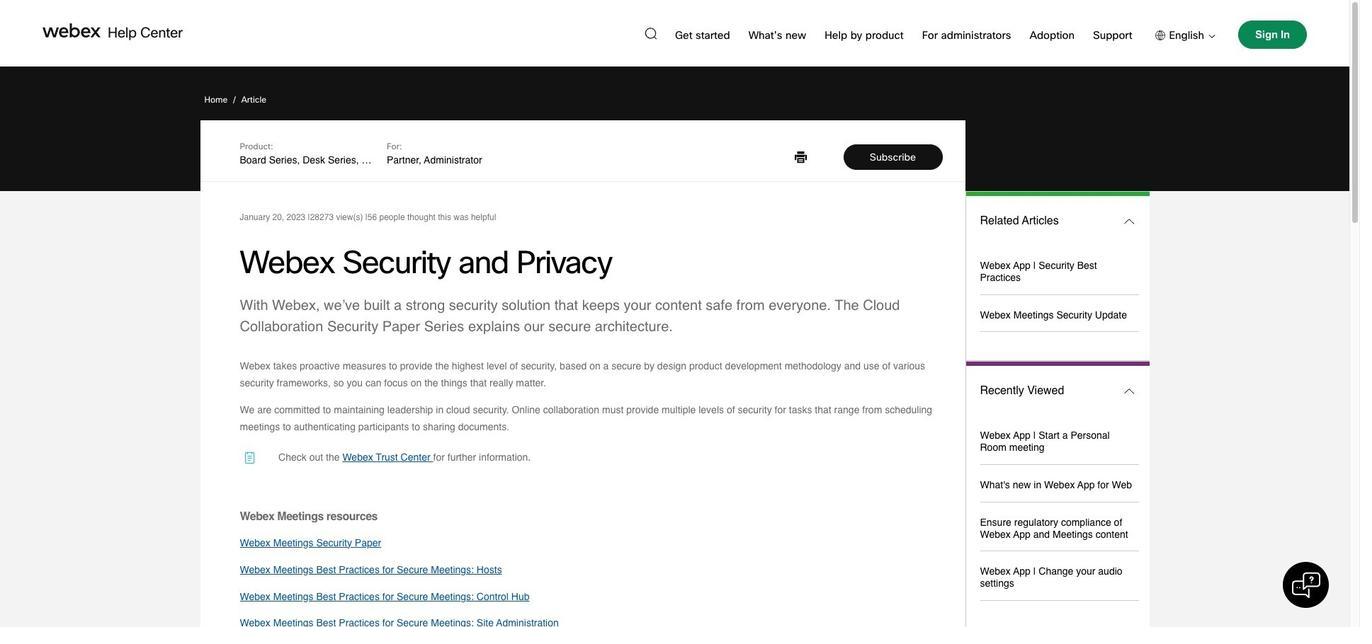 Task type: locate. For each thing, give the bounding box(es) containing it.
search icon image
[[645, 27, 657, 39]]

partner, ,administrator element
[[387, 154, 482, 168]]

print pdf image
[[795, 151, 807, 163]]



Task type: describe. For each thing, give the bounding box(es) containing it.
chat help image
[[1292, 571, 1321, 600]]

webex logo image
[[43, 23, 101, 38]]

board series, ,desk series, ,room series, ,control hub, ,webex app, ,webex meetings element
[[240, 154, 375, 168]]

arrow image
[[1204, 35, 1216, 38]]



Task type: vqa. For each thing, say whether or not it's contained in the screenshot.
Partner, ,Administrator ELEMENT
yes



